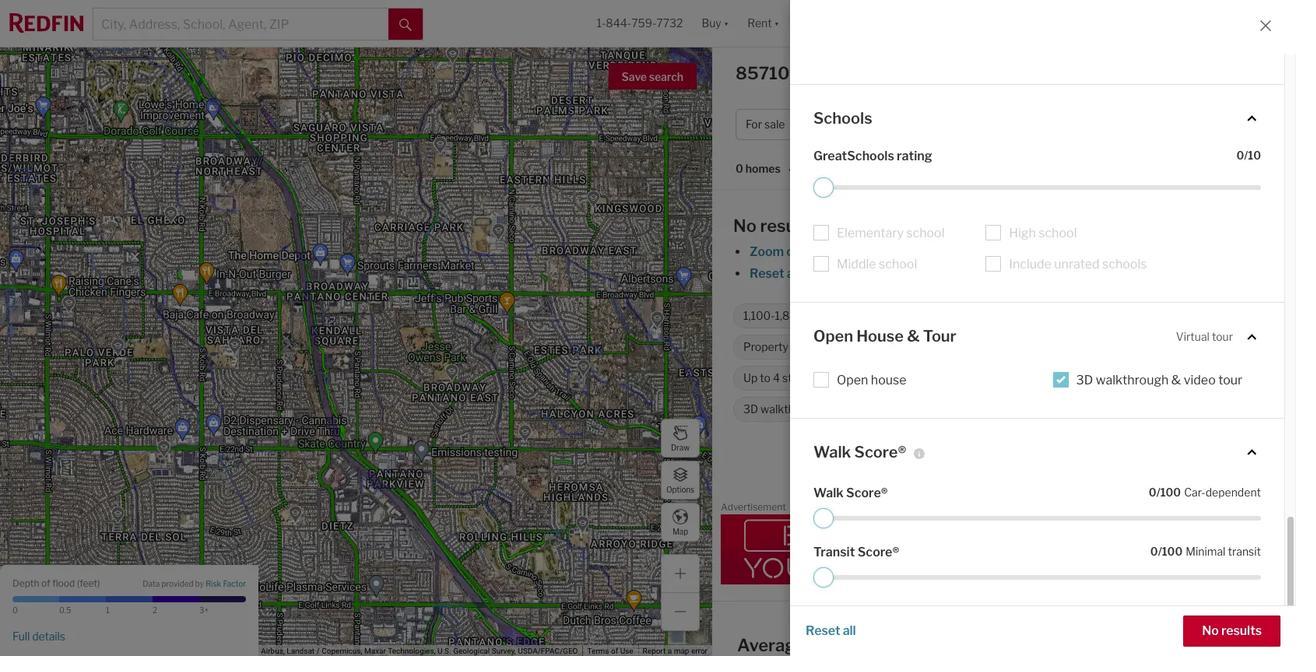 Task type: describe. For each thing, give the bounding box(es) containing it.
of for depth of flood ( feet )
[[41, 577, 50, 589]]

0 horizontal spatial to
[[760, 372, 771, 385]]

score® down "house"
[[854, 443, 906, 461]]

rating
[[897, 149, 932, 164]]

map button
[[661, 503, 700, 542]]

homes
[[825, 63, 883, 83]]

for
[[746, 118, 762, 131]]

geological
[[453, 647, 490, 656]]

0 horizontal spatial ft.
[[824, 309, 834, 323]]

1 vertical spatial az
[[1014, 635, 1039, 655]]

0 horizontal spatial 3d
[[743, 403, 758, 416]]

•
[[788, 163, 792, 176]]

maxar
[[364, 647, 386, 656]]

error
[[691, 647, 708, 656]]

0 vertical spatial tour
[[1212, 330, 1233, 343]]

one
[[902, 266, 924, 281]]

remove up to 4 stories image
[[825, 374, 835, 383]]

1,800
[[775, 309, 805, 323]]

depth of flood ( feet )
[[12, 577, 100, 589]]

survey,
[[492, 647, 516, 656]]

/100 for transit score®
[[1158, 545, 1183, 558]]

1 vertical spatial video
[[838, 403, 866, 416]]

depth
[[12, 577, 39, 589]]

virtual tour
[[1176, 330, 1233, 343]]

open for open house & tour
[[814, 327, 853, 346]]

details
[[32, 630, 65, 643]]

home
[[809, 635, 855, 655]]

7732
[[656, 17, 683, 30]]

below
[[1007, 266, 1042, 281]]

0 /100 somewhat bikeable
[[1126, 604, 1261, 617]]

data
[[80, 647, 96, 656]]

report ad button
[[1253, 504, 1288, 516]]

landsat
[[287, 647, 315, 656]]

schools
[[814, 109, 872, 127]]

school for high school
[[1039, 226, 1077, 241]]

1,100-
[[743, 309, 775, 323]]

stories
[[782, 372, 817, 385]]

open house & tour
[[814, 327, 957, 346]]

1 vertical spatial ft.
[[1035, 340, 1046, 354]]

/10
[[1244, 149, 1261, 162]]

0 vertical spatial az
[[797, 63, 822, 83]]

up
[[743, 372, 758, 385]]

2 horizontal spatial &
[[1171, 373, 1181, 387]]

of inside 'zoom out reset all filters or remove one of your filters below to see more homes'
[[927, 266, 939, 281]]

include
[[1009, 257, 1052, 272]]

map for map data ©2023 google  imagery ©2023 , airbus, cnes / airbus, landsat / copernicus, maxar technologies, u.s. geological survey, usda/fpac/geo
[[63, 647, 78, 656]]

report a map error link
[[643, 647, 708, 656]]

1 walk from the top
[[814, 443, 851, 461]]

house
[[856, 327, 904, 346]]

,
[[205, 647, 207, 656]]

2 walk score® from the top
[[814, 486, 888, 501]]

1 ©2023 from the left
[[98, 647, 121, 656]]

elementary school
[[837, 226, 945, 241]]

results inside button
[[1222, 624, 1262, 638]]

recommended button
[[825, 161, 919, 176]]

report a map error
[[643, 647, 708, 656]]

elementary
[[837, 226, 904, 241]]

u.s.
[[438, 647, 451, 656]]

1 horizontal spatial 85710,
[[953, 635, 1011, 655]]

report ad
[[1253, 504, 1288, 513]]

full
[[12, 630, 30, 643]]

1 airbus, from the left
[[209, 647, 232, 656]]

a
[[668, 647, 672, 656]]

$200-
[[947, 340, 979, 354]]

1 horizontal spatial video
[[1184, 373, 1216, 387]]

middle
[[837, 257, 876, 272]]

0 for bike
[[1126, 604, 1133, 617]]

reset all
[[806, 624, 856, 638]]

advertisement
[[721, 501, 786, 513]]

copernicus,
[[322, 647, 362, 656]]

redfin link
[[883, 457, 921, 472]]

759-
[[631, 17, 656, 30]]

near
[[912, 635, 949, 655]]

zoom out reset all filters or remove one of your filters below to see more homes
[[750, 244, 1156, 281]]

of for terms of use
[[611, 647, 618, 656]]

prices
[[859, 635, 909, 655]]

0 /10
[[1237, 149, 1261, 162]]

greatschools
[[814, 149, 894, 164]]

no results button
[[1184, 616, 1281, 647]]

virtual
[[1176, 330, 1210, 343]]

0 /100 car-dependent
[[1149, 486, 1261, 499]]

2 filters from the left
[[970, 266, 1004, 281]]

provided
[[161, 579, 193, 589]]

save search button
[[608, 63, 697, 90]]

0 vertical spatial no
[[733, 216, 757, 236]]

2 / from the left
[[317, 647, 320, 656]]

no results inside button
[[1202, 624, 1262, 638]]

)
[[97, 577, 100, 589]]

full details
[[12, 630, 65, 643]]

options button
[[661, 461, 700, 500]]

after
[[885, 372, 910, 385]]

feet
[[80, 577, 97, 589]]

$2,000/year
[[837, 340, 901, 354]]

high
[[1009, 226, 1036, 241]]

1-844-759-7732
[[597, 17, 683, 30]]

google image
[[4, 636, 55, 656]]

ad region
[[721, 514, 1288, 584]]

ad
[[1279, 504, 1288, 513]]

:
[[822, 162, 825, 175]]

3+
[[199, 606, 209, 615]]

reset inside 'zoom out reset all filters or remove one of your filters below to see more homes'
[[750, 266, 784, 281]]

reset inside "reset all" button
[[806, 624, 840, 638]]

1 vertical spatial 3d walkthrough & video tour
[[743, 403, 889, 416]]

85710, az homes for sale
[[736, 63, 949, 83]]

2023
[[912, 372, 940, 385]]

reset all button
[[806, 616, 856, 647]]

transit
[[814, 545, 855, 560]]



Task type: locate. For each thing, give the bounding box(es) containing it.
filters left or
[[803, 266, 837, 281]]

0 vertical spatial &
[[907, 327, 920, 346]]

see
[[1059, 266, 1080, 281]]

0 horizontal spatial results
[[760, 216, 817, 236]]

0 for greatschools rating
[[1237, 149, 1244, 162]]

1 vertical spatial open
[[837, 373, 868, 387]]

None range field
[[814, 178, 1261, 198], [814, 508, 1261, 529], [814, 568, 1261, 588], [814, 627, 1261, 647], [814, 178, 1261, 198], [814, 508, 1261, 529], [814, 568, 1261, 588], [814, 627, 1261, 647]]

1 horizontal spatial reset
[[806, 624, 840, 638]]

& down virtual
[[1171, 373, 1181, 387]]

or
[[841, 266, 853, 281]]

recommended
[[827, 162, 906, 175]]

1 horizontal spatial report
[[1253, 504, 1277, 513]]

2 horizontal spatial of
[[927, 266, 939, 281]]

homes inside 0 homes • sort : recommended
[[746, 162, 781, 175]]

report inside "button"
[[1253, 504, 1277, 513]]

ft. right sq.
[[824, 309, 834, 323]]

score® right transit
[[858, 545, 899, 560]]

all down out
[[787, 266, 800, 281]]

0 for walk
[[1149, 486, 1157, 499]]

open right remove up to 4 stories icon
[[837, 373, 868, 387]]

©2023
[[98, 647, 121, 656], [180, 647, 203, 656]]

0 horizontal spatial of
[[41, 577, 50, 589]]

of left use
[[611, 647, 618, 656]]

1 horizontal spatial filters
[[970, 266, 1004, 281]]

0 vertical spatial 3d walkthrough & video tour
[[1076, 373, 1243, 387]]

1 vertical spatial to
[[825, 340, 835, 354]]

1 horizontal spatial to
[[825, 340, 835, 354]]

0 horizontal spatial walkthrough
[[761, 403, 824, 416]]

0 vertical spatial 3d
[[1076, 373, 1093, 387]]

/ right "cnes"
[[256, 647, 259, 656]]

score® for walk
[[846, 486, 888, 501]]

3d down up
[[743, 403, 758, 416]]

1 horizontal spatial map
[[673, 527, 688, 536]]

1 horizontal spatial ft.
[[1035, 340, 1046, 354]]

unrated
[[1054, 257, 1100, 272]]

score® right bike
[[842, 604, 884, 619]]

0 horizontal spatial map
[[63, 647, 78, 656]]

tax
[[791, 340, 807, 354]]

more
[[1083, 266, 1113, 281]]

walkthrough
[[1096, 373, 1169, 387], [761, 403, 824, 416]]

/100
[[1157, 486, 1181, 499], [1158, 545, 1183, 558], [1133, 604, 1158, 617]]

1 vertical spatial of
[[41, 577, 50, 589]]

1 horizontal spatial /
[[317, 647, 320, 656]]

0 vertical spatial report
[[1253, 504, 1277, 513]]

0 horizontal spatial reset
[[750, 266, 784, 281]]

tour
[[923, 327, 957, 346]]

0 vertical spatial walk
[[814, 443, 851, 461]]

no results
[[733, 216, 817, 236], [1202, 624, 1262, 638]]

draw
[[671, 443, 690, 452]]

tour down virtual tour
[[1218, 373, 1243, 387]]

1 vertical spatial 85710,
[[953, 635, 1011, 655]]

map down the options
[[673, 527, 688, 536]]

0 vertical spatial 85710,
[[736, 63, 794, 83]]

2 vertical spatial to
[[760, 372, 771, 385]]

0 vertical spatial all
[[787, 266, 800, 281]]

report for report ad
[[1253, 504, 1277, 513]]

2 vertical spatial of
[[611, 647, 618, 656]]

car-
[[1184, 486, 1206, 499]]

0 for transit
[[1150, 545, 1158, 558]]

for sale button
[[736, 109, 815, 140]]

somewhat
[[1161, 604, 1216, 617]]

1 horizontal spatial homes
[[1116, 266, 1156, 281]]

1 vertical spatial walk score®
[[814, 486, 888, 501]]

no inside no results button
[[1202, 624, 1219, 638]]

school for elementary school
[[906, 226, 945, 241]]

2 walk from the top
[[814, 486, 844, 501]]

average
[[737, 635, 805, 655]]

airbus, left landsat
[[261, 647, 285, 656]]

$1,400/sq.
[[979, 340, 1033, 354]]

to right up
[[825, 340, 835, 354]]

up
[[809, 340, 822, 354]]

submit search image
[[399, 18, 412, 31]]

airbus, right ,
[[209, 647, 232, 656]]

zoom
[[750, 244, 784, 259]]

/ right landsat
[[317, 647, 320, 656]]

85710, right near
[[953, 635, 1011, 655]]

greatschools rating
[[814, 149, 932, 164]]

school down elementary school
[[879, 257, 917, 272]]

filters right your
[[970, 266, 1004, 281]]

all down bike score®
[[843, 624, 856, 638]]

0 horizontal spatial filters
[[803, 266, 837, 281]]

homes
[[746, 162, 781, 175], [1116, 266, 1156, 281]]

map inside button
[[673, 527, 688, 536]]

factor
[[223, 579, 246, 589]]

1-844-759-7732 link
[[597, 17, 683, 30]]

2 vertical spatial /100
[[1133, 604, 1158, 617]]

to left 4
[[760, 372, 771, 385]]

2 horizontal spatial to
[[1044, 266, 1057, 281]]

/100 for walk score®
[[1157, 486, 1181, 499]]

3d
[[1076, 373, 1093, 387], [743, 403, 758, 416]]

1 horizontal spatial &
[[907, 327, 920, 346]]

1 vertical spatial tour
[[1218, 373, 1243, 387]]

rv
[[1046, 372, 1062, 385]]

map region
[[0, 0, 898, 656]]

tour down open house
[[868, 403, 889, 416]]

1 horizontal spatial no
[[1202, 624, 1219, 638]]

0 horizontal spatial &
[[827, 403, 835, 416]]

1 filters from the left
[[803, 266, 837, 281]]

school
[[906, 226, 945, 241], [1039, 226, 1077, 241], [879, 257, 917, 272]]

map left the data
[[63, 647, 78, 656]]

0 vertical spatial map
[[673, 527, 688, 536]]

of right one
[[927, 266, 939, 281]]

of
[[927, 266, 939, 281], [41, 577, 50, 589], [611, 647, 618, 656]]

0 vertical spatial /100
[[1157, 486, 1181, 499]]

report left a at the bottom of the page
[[643, 647, 666, 656]]

zoom out button
[[749, 244, 807, 259]]

1 vertical spatial all
[[843, 624, 856, 638]]

video down open house
[[838, 403, 866, 416]]

homes right more on the top
[[1116, 266, 1156, 281]]

1 vertical spatial walk
[[814, 486, 844, 501]]

0 horizontal spatial homes
[[746, 162, 781, 175]]

0 horizontal spatial no results
[[733, 216, 817, 236]]

ft. right $1,400/sq.
[[1035, 340, 1046, 354]]

flood
[[52, 577, 75, 589]]

cnes
[[234, 647, 254, 656]]

1 horizontal spatial ©2023
[[180, 647, 203, 656]]

walk up transit
[[814, 486, 844, 501]]

0 horizontal spatial airbus,
[[209, 647, 232, 656]]

az
[[797, 63, 822, 83], [1014, 635, 1039, 655]]

& down remove up to 4 stories icon
[[827, 403, 835, 416]]

1 horizontal spatial of
[[611, 647, 618, 656]]

google
[[123, 647, 148, 656]]

video down virtual tour
[[1184, 373, 1216, 387]]

homes left "•" on the top right of page
[[746, 162, 781, 175]]

to
[[1044, 266, 1057, 281], [825, 340, 835, 354], [760, 372, 771, 385]]

sort
[[800, 162, 822, 175]]

high school
[[1009, 226, 1077, 241]]

airbus,
[[209, 647, 232, 656], [261, 647, 285, 656]]

0 vertical spatial walkthrough
[[1096, 373, 1169, 387]]

85710, up for sale
[[736, 63, 794, 83]]

/100 left somewhat
[[1133, 604, 1158, 617]]

0 vertical spatial ft.
[[824, 309, 834, 323]]

remove
[[856, 266, 900, 281]]

©2023 right the data
[[98, 647, 121, 656]]

walk score® down open house
[[814, 443, 906, 461]]

0 vertical spatial reset
[[750, 266, 784, 281]]

reset down zoom at the top right of page
[[750, 266, 784, 281]]

0 horizontal spatial report
[[643, 647, 666, 656]]

0 vertical spatial open
[[814, 327, 853, 346]]

1 vertical spatial no results
[[1202, 624, 1262, 638]]

parking
[[1064, 372, 1102, 385]]

0 inside 0 homes • sort : recommended
[[736, 162, 743, 175]]

1 vertical spatial results
[[1222, 624, 1262, 638]]

no results down the bikeable
[[1202, 624, 1262, 638]]

report for report a map error
[[643, 647, 666, 656]]

ft.
[[824, 309, 834, 323], [1035, 340, 1046, 354]]

1 vertical spatial homes
[[1116, 266, 1156, 281]]

0 vertical spatial of
[[927, 266, 939, 281]]

by
[[195, 579, 204, 589]]

0 horizontal spatial ©2023
[[98, 647, 121, 656]]

out
[[786, 244, 806, 259]]

1 vertical spatial walkthrough
[[761, 403, 824, 416]]

0 horizontal spatial all
[[787, 266, 800, 281]]

walk
[[814, 443, 851, 461], [814, 486, 844, 501]]

3d walkthrough & video tour down virtual
[[1076, 373, 1243, 387]]

results
[[760, 216, 817, 236], [1222, 624, 1262, 638]]

/100 left car-
[[1157, 486, 1181, 499]]

school for middle school
[[879, 257, 917, 272]]

3d walkthrough & video tour down remove up to 4 stories icon
[[743, 403, 889, 416]]

to left see
[[1044, 266, 1057, 281]]

bikeable
[[1218, 604, 1261, 617]]

remove rv parking image
[[1110, 374, 1119, 383]]

0 horizontal spatial 85710,
[[736, 63, 794, 83]]

1 horizontal spatial 3d walkthrough & video tour
[[1076, 373, 1243, 387]]

$200-$1,400/sq. ft.
[[947, 340, 1046, 354]]

results up out
[[760, 216, 817, 236]]

0 vertical spatial video
[[1184, 373, 1216, 387]]

0 vertical spatial no results
[[733, 216, 817, 236]]

3d left remove rv parking image
[[1076, 373, 1093, 387]]

terms of use link
[[587, 647, 633, 656]]

video
[[1184, 373, 1216, 387], [838, 403, 866, 416]]

open for open house
[[837, 373, 868, 387]]

1 horizontal spatial az
[[1014, 635, 1039, 655]]

844-
[[606, 17, 631, 30]]

reset all filters button
[[749, 266, 838, 281]]

of left the flood
[[41, 577, 50, 589]]

tour right virtual
[[1212, 330, 1233, 343]]

1 vertical spatial 3d
[[743, 403, 758, 416]]

search
[[649, 70, 684, 83]]

0 vertical spatial walk score®
[[814, 443, 906, 461]]

2 ©2023 from the left
[[180, 647, 203, 656]]

dependent
[[1206, 486, 1261, 499]]

minimal
[[1186, 545, 1226, 558]]

homes inside 'zoom out reset all filters or remove one of your filters below to see more homes'
[[1116, 266, 1156, 281]]

1 horizontal spatial walkthrough
[[1096, 373, 1169, 387]]

1 / from the left
[[256, 647, 259, 656]]

usda/fpac/geo
[[518, 647, 578, 656]]

open down sq.
[[814, 327, 853, 346]]

your
[[942, 266, 968, 281]]

walk left redfin
[[814, 443, 851, 461]]

1,100-1,800 sq. ft.
[[743, 309, 834, 323]]

1 vertical spatial &
[[1171, 373, 1181, 387]]

& left tour
[[907, 327, 920, 346]]

0 horizontal spatial az
[[797, 63, 822, 83]]

report left ad
[[1253, 504, 1277, 513]]

sale
[[914, 63, 949, 83]]

no down 0 /100 somewhat bikeable
[[1202, 624, 1219, 638]]

1 horizontal spatial all
[[843, 624, 856, 638]]

map
[[673, 527, 688, 536], [63, 647, 78, 656]]

map for map
[[673, 527, 688, 536]]

map
[[674, 647, 689, 656]]

2 vertical spatial tour
[[868, 403, 889, 416]]

options
[[666, 485, 694, 494]]

1 vertical spatial map
[[63, 647, 78, 656]]

1 horizontal spatial 3d
[[1076, 373, 1093, 387]]

all inside 'zoom out reset all filters or remove one of your filters below to see more homes'
[[787, 266, 800, 281]]

0 horizontal spatial /
[[256, 647, 259, 656]]

schools
[[1102, 257, 1147, 272]]

include unrated schools
[[1009, 257, 1147, 272]]

0 vertical spatial homes
[[746, 162, 781, 175]]

1 vertical spatial reset
[[806, 624, 840, 638]]

1 horizontal spatial no results
[[1202, 624, 1262, 638]]

to inside 'zoom out reset all filters or remove one of your filters below to see more homes'
[[1044, 266, 1057, 281]]

results down the bikeable
[[1222, 624, 1262, 638]]

0 horizontal spatial 3d walkthrough & video tour
[[743, 403, 889, 416]]

school right high
[[1039, 226, 1077, 241]]

0 vertical spatial to
[[1044, 266, 1057, 281]]

0 homes • sort : recommended
[[736, 162, 906, 176]]

walk score® link
[[814, 442, 1261, 463]]

tour
[[1212, 330, 1233, 343], [1218, 373, 1243, 387], [868, 403, 889, 416]]

terms
[[587, 647, 609, 656]]

score® down 'redfin' link
[[846, 486, 888, 501]]

no up zoom at the top right of page
[[733, 216, 757, 236]]

score® for transit
[[858, 545, 899, 560]]

walk score® down 'redfin' link
[[814, 486, 888, 501]]

0 horizontal spatial no
[[733, 216, 757, 236]]

0 horizontal spatial video
[[838, 403, 866, 416]]

0 vertical spatial results
[[760, 216, 817, 236]]

2
[[153, 606, 157, 615]]

1 vertical spatial report
[[643, 647, 666, 656]]

/100 for bike score®
[[1133, 604, 1158, 617]]

2 airbus, from the left
[[261, 647, 285, 656]]

/100 left minimal
[[1158, 545, 1183, 558]]

transit score®
[[814, 545, 899, 560]]

2 vertical spatial &
[[827, 403, 835, 416]]

1 walk score® from the top
[[814, 443, 906, 461]]

1 vertical spatial no
[[1202, 624, 1219, 638]]

sq.
[[807, 309, 821, 323]]

for sale
[[746, 118, 785, 131]]

&
[[907, 327, 920, 346], [1171, 373, 1181, 387], [827, 403, 835, 416]]

school up 'zoom out reset all filters or remove one of your filters below to see more homes'
[[906, 226, 945, 241]]

draw button
[[661, 419, 700, 458]]

house
[[871, 373, 907, 387]]

1 horizontal spatial airbus,
[[261, 647, 285, 656]]

1 horizontal spatial results
[[1222, 624, 1262, 638]]

1 vertical spatial /100
[[1158, 545, 1183, 558]]

rv parking
[[1046, 372, 1102, 385]]

reset down bike
[[806, 624, 840, 638]]

schools link
[[814, 108, 1261, 129]]

all inside button
[[843, 624, 856, 638]]

data
[[143, 579, 160, 589]]

price
[[831, 118, 858, 131]]

score® for bike
[[842, 604, 884, 619]]

property tax up to $2,000/year
[[743, 340, 901, 354]]

©2023 left ,
[[180, 647, 203, 656]]

no results up zoom out button
[[733, 216, 817, 236]]



Task type: vqa. For each thing, say whether or not it's contained in the screenshot.
1979
no



